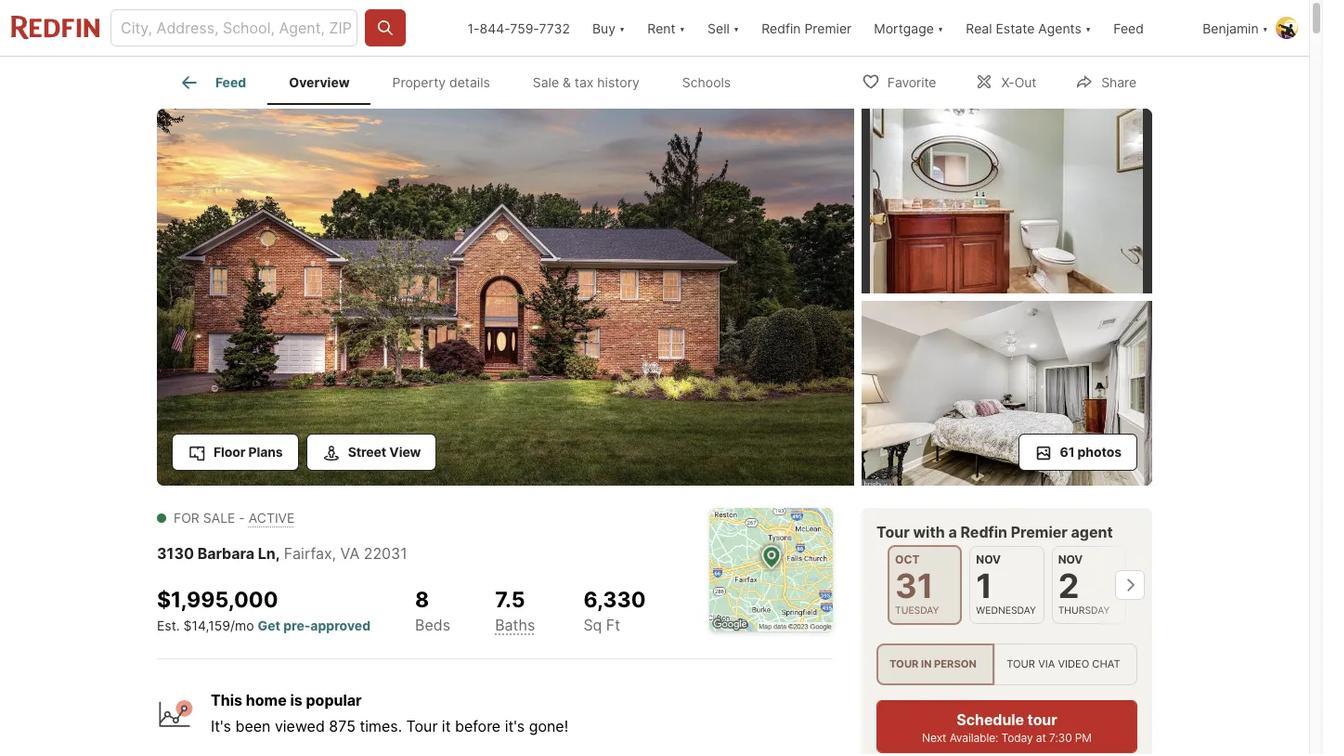 Task type: locate. For each thing, give the bounding box(es) containing it.
nov inside nov 1 wednesday
[[977, 553, 1002, 567]]

1
[[977, 566, 993, 607]]

▾ right the buy
[[620, 20, 626, 36]]

premier
[[805, 20, 852, 36], [1011, 523, 1068, 542]]

1 vertical spatial redfin
[[961, 523, 1008, 542]]

nov down tour with a redfin premier agent
[[977, 553, 1002, 567]]

,
[[276, 544, 280, 563], [332, 544, 336, 563]]

va
[[341, 544, 360, 563]]

0 horizontal spatial nov
[[977, 553, 1002, 567]]

3130 barbara ln, fairfax, va 22031 image
[[157, 109, 855, 486], [862, 109, 1153, 294], [862, 301, 1153, 486]]

premier left mortgage
[[805, 20, 852, 36]]

0 horizontal spatial premier
[[805, 20, 852, 36]]

benjamin ▾
[[1203, 20, 1269, 36]]

premier left agent
[[1011, 523, 1068, 542]]

2 ▾ from the left
[[680, 20, 686, 36]]

x-out button
[[960, 62, 1053, 100]]

plans
[[249, 444, 283, 460]]

None button
[[888, 545, 963, 626], [970, 546, 1045, 625], [1052, 546, 1127, 625], [888, 545, 963, 626], [970, 546, 1045, 625], [1052, 546, 1127, 625]]

0 vertical spatial redfin
[[762, 20, 801, 36]]

tour left 'in'
[[890, 658, 919, 671]]

schools
[[683, 75, 731, 90]]

redfin right a at the right bottom of the page
[[961, 523, 1008, 542]]

4 ▾ from the left
[[938, 20, 944, 36]]

buy ▾ button
[[593, 0, 626, 56]]

floor plans
[[214, 444, 283, 460]]

1 nov from the left
[[977, 553, 1002, 567]]

▾ left user photo
[[1263, 20, 1269, 36]]

street view button
[[306, 434, 437, 471]]

3 ▾ from the left
[[734, 20, 740, 36]]

in
[[922, 658, 932, 671]]

▾ for sell ▾
[[734, 20, 740, 36]]

6 ▾ from the left
[[1263, 20, 1269, 36]]

5 ▾ from the left
[[1086, 20, 1092, 36]]

before
[[455, 717, 501, 736]]

tour up oct
[[877, 523, 910, 542]]

▾ right rent
[[680, 20, 686, 36]]

submit search image
[[377, 19, 395, 37]]

it
[[442, 717, 451, 736]]

▾ right sell
[[734, 20, 740, 36]]

0 horizontal spatial feed
[[216, 75, 246, 90]]

redfin right sell ▾ button
[[762, 20, 801, 36]]

street view
[[348, 444, 421, 460]]

for sale - active
[[174, 510, 295, 526]]

thursday
[[1059, 605, 1110, 617]]

sell ▾ button
[[708, 0, 740, 56]]

tour
[[1028, 711, 1058, 729]]

1 ▾ from the left
[[620, 20, 626, 36]]

premier inside button
[[805, 20, 852, 36]]

sale
[[203, 510, 235, 526]]

0 horizontal spatial ,
[[276, 544, 280, 563]]

tour for tour with a redfin premier agent
[[877, 523, 910, 542]]

1 horizontal spatial ,
[[332, 544, 336, 563]]

▾
[[620, 20, 626, 36], [680, 20, 686, 36], [734, 20, 740, 36], [938, 20, 944, 36], [1086, 20, 1092, 36], [1263, 20, 1269, 36]]

tour for tour in person
[[890, 658, 919, 671]]

feed up share
[[1114, 20, 1144, 36]]

redfin
[[762, 20, 801, 36], [961, 523, 1008, 542]]

next image
[[1116, 571, 1145, 600]]

est.
[[157, 618, 180, 633]]

▾ for benjamin ▾
[[1263, 20, 1269, 36]]

0 vertical spatial feed
[[1114, 20, 1144, 36]]

▾ right agents
[[1086, 20, 1092, 36]]

tour
[[877, 523, 910, 542], [890, 658, 919, 671], [1007, 658, 1036, 671], [406, 717, 438, 736]]

agent
[[1072, 523, 1114, 542]]

nov
[[977, 553, 1002, 567], [1059, 553, 1084, 567]]

tour left via
[[1007, 658, 1036, 671]]

sale & tax history tab
[[512, 60, 661, 105]]

favorite button
[[846, 62, 953, 100]]

home
[[246, 691, 287, 710]]

property
[[393, 75, 446, 90]]

sale
[[533, 75, 559, 90]]

sq
[[584, 616, 602, 634]]

, left the "va"
[[332, 544, 336, 563]]

oct 31 tuesday
[[896, 553, 940, 617]]

1 horizontal spatial nov
[[1059, 553, 1084, 567]]

approved
[[311, 618, 371, 633]]

rent ▾
[[648, 20, 686, 36]]

photos
[[1078, 444, 1122, 460]]

out
[[1015, 74, 1037, 90]]

property details
[[393, 75, 490, 90]]

nov inside nov 2 thursday
[[1059, 553, 1084, 567]]

real estate agents ▾
[[966, 20, 1092, 36]]

1 , from the left
[[276, 544, 280, 563]]

$1,995,000
[[157, 587, 278, 613]]

▾ right mortgage
[[938, 20, 944, 36]]

schools tab
[[661, 60, 753, 105]]

sell
[[708, 20, 730, 36]]

759-
[[510, 20, 539, 36]]

7.5
[[495, 587, 525, 613]]

tab list
[[157, 57, 768, 105]]

mortgage
[[874, 20, 935, 36]]

buy ▾
[[593, 20, 626, 36]]

list box containing tour in person
[[877, 644, 1138, 686]]

at
[[1037, 731, 1047, 745]]

this home is popular it's been viewed 875 times. tour it before it's gone!
[[211, 691, 569, 736]]

been
[[235, 717, 271, 736]]

sell ▾
[[708, 20, 740, 36]]

tour with a redfin premier agent
[[877, 523, 1114, 542]]

0 vertical spatial premier
[[805, 20, 852, 36]]

pm
[[1076, 731, 1092, 745]]

7732
[[539, 20, 570, 36]]

, left "fairfax"
[[276, 544, 280, 563]]

feed down city, address, school, agent, zip search box
[[216, 75, 246, 90]]

0 horizontal spatial redfin
[[762, 20, 801, 36]]

feed
[[1114, 20, 1144, 36], [216, 75, 246, 90]]

61
[[1061, 444, 1075, 460]]

sale & tax history
[[533, 75, 640, 90]]

next
[[923, 731, 947, 745]]

2 nov from the left
[[1059, 553, 1084, 567]]

tour left it
[[406, 717, 438, 736]]

available:
[[950, 731, 999, 745]]

61 photos
[[1061, 444, 1122, 460]]

nov down agent
[[1059, 553, 1084, 567]]

1 vertical spatial premier
[[1011, 523, 1068, 542]]

list box
[[877, 644, 1138, 686]]

/mo
[[230, 618, 254, 633]]

1 horizontal spatial feed
[[1114, 20, 1144, 36]]

x-out
[[1002, 74, 1037, 90]]

map entry image
[[710, 508, 833, 632]]

buy
[[593, 20, 616, 36]]



Task type: vqa. For each thing, say whether or not it's contained in the screenshot.
Draw at the left of the page
no



Task type: describe. For each thing, give the bounding box(es) containing it.
buy ▾ button
[[581, 0, 637, 56]]

7.5 baths
[[495, 587, 535, 634]]

a
[[949, 523, 958, 542]]

for
[[174, 510, 200, 526]]

this
[[211, 691, 243, 710]]

1-
[[468, 20, 480, 36]]

61 photos button
[[1019, 434, 1138, 471]]

view
[[390, 444, 421, 460]]

mortgage ▾ button
[[863, 0, 955, 56]]

redfin premier button
[[751, 0, 863, 56]]

x-
[[1002, 74, 1015, 90]]

floor plans button
[[172, 434, 299, 471]]

3130 barbara ln , fairfax , va 22031
[[157, 544, 408, 563]]

viewed
[[275, 717, 325, 736]]

tour via video chat
[[1007, 658, 1121, 671]]

tax
[[575, 75, 594, 90]]

nov 1 wednesday
[[977, 553, 1037, 617]]

favorite
[[888, 74, 937, 90]]

real
[[966, 20, 993, 36]]

1 vertical spatial feed
[[216, 75, 246, 90]]

tab list containing feed
[[157, 57, 768, 105]]

fairfax
[[284, 544, 332, 563]]

tour in person
[[890, 658, 977, 671]]

with
[[914, 523, 946, 542]]

2 , from the left
[[332, 544, 336, 563]]

$14,159
[[184, 618, 230, 633]]

gone!
[[529, 717, 569, 736]]

benjamin
[[1203, 20, 1259, 36]]

feed link
[[178, 72, 246, 94]]

beds
[[415, 616, 451, 634]]

$1,995,000 est. $14,159 /mo get pre-approved
[[157, 587, 371, 633]]

sell ▾ button
[[697, 0, 751, 56]]

get
[[258, 618, 281, 633]]

overview tab
[[268, 60, 371, 105]]

overview
[[289, 75, 350, 90]]

2
[[1059, 566, 1080, 607]]

ft
[[607, 616, 621, 634]]

City, Address, School, Agent, ZIP search field
[[111, 9, 358, 46]]

via
[[1039, 658, 1056, 671]]

8
[[415, 587, 430, 613]]

feed inside button
[[1114, 20, 1144, 36]]

-
[[239, 510, 245, 526]]

nov for 1
[[977, 553, 1002, 567]]

31
[[896, 566, 934, 607]]

tuesday
[[896, 605, 940, 617]]

feed button
[[1103, 0, 1192, 56]]

844-
[[480, 20, 510, 36]]

22031
[[364, 544, 408, 563]]

rent ▾ button
[[637, 0, 697, 56]]

1 horizontal spatial premier
[[1011, 523, 1068, 542]]

tour inside this home is popular it's been viewed 875 times. tour it before it's gone!
[[406, 717, 438, 736]]

popular
[[306, 691, 362, 710]]

agents
[[1039, 20, 1082, 36]]

user photo image
[[1276, 17, 1299, 39]]

chat
[[1093, 658, 1121, 671]]

6,330 sq ft
[[584, 587, 646, 634]]

street
[[348, 444, 387, 460]]

is
[[290, 691, 303, 710]]

redfin premier
[[762, 20, 852, 36]]

baths
[[495, 616, 535, 634]]

▾ for buy ▾
[[620, 20, 626, 36]]

estate
[[996, 20, 1035, 36]]

&
[[563, 75, 571, 90]]

it's
[[505, 717, 525, 736]]

wednesday
[[977, 605, 1037, 617]]

1 horizontal spatial redfin
[[961, 523, 1008, 542]]

rent
[[648, 20, 676, 36]]

times.
[[360, 717, 402, 736]]

barbara
[[198, 544, 255, 563]]

7:30
[[1050, 731, 1073, 745]]

pre-
[[284, 618, 311, 633]]

schedule tour next available: today at 7:30 pm
[[923, 711, 1092, 745]]

history
[[598, 75, 640, 90]]

3130
[[157, 544, 194, 563]]

property details tab
[[371, 60, 512, 105]]

nov for 2
[[1059, 553, 1084, 567]]

oct
[[896, 553, 920, 567]]

nov 2 thursday
[[1059, 553, 1110, 617]]

share button
[[1060, 62, 1153, 100]]

rent ▾ button
[[648, 0, 686, 56]]

1-844-759-7732 link
[[468, 20, 570, 36]]

▾ for rent ▾
[[680, 20, 686, 36]]

schedule
[[957, 711, 1025, 729]]

floor
[[214, 444, 246, 460]]

mortgage ▾ button
[[874, 0, 944, 56]]

person
[[935, 658, 977, 671]]

▾ for mortgage ▾
[[938, 20, 944, 36]]

details
[[450, 75, 490, 90]]

tour for tour via video chat
[[1007, 658, 1036, 671]]

video
[[1059, 658, 1090, 671]]

6,330
[[584, 587, 646, 613]]

redfin inside button
[[762, 20, 801, 36]]



